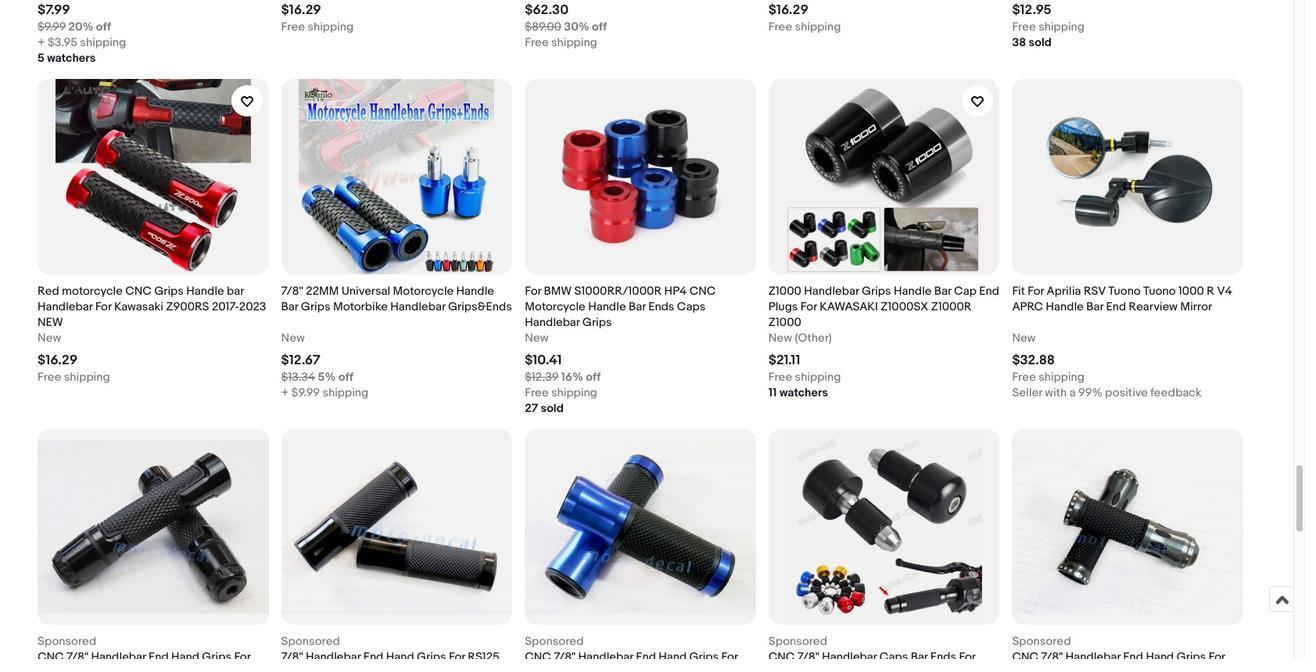 Task type: describe. For each thing, give the bounding box(es) containing it.
30%
[[564, 20, 590, 34]]

motorcycle
[[62, 284, 123, 299]]

free inside red motorcycle cnc grips handle bar handlebar for kawasaki z900rs 2017-2023 new new $16.29 free shipping
[[38, 370, 61, 385]]

5 watchers text field
[[38, 51, 96, 66]]

$16.29 inside red motorcycle cnc grips handle bar handlebar for kawasaki z900rs 2017-2023 new new $16.29 free shipping
[[38, 353, 78, 368]]

shipping inside red motorcycle cnc grips handle bar handlebar for kawasaki z900rs 2017-2023 new new $16.29 free shipping
[[64, 370, 110, 385]]

$10.41 text field
[[525, 353, 562, 368]]

shipping inside '$7.99 $9.99 20% off + $3.95 shipping 5 watchers'
[[80, 35, 126, 50]]

off inside new $12.67 $13.34 5% off + $9.99 shipping
[[339, 370, 354, 385]]

plugs
[[769, 300, 798, 314]]

end inside fit for aprilia rsv tuono tuono 1000 r v4 aprc handle bar end rearview mirror
[[1106, 300, 1127, 314]]

11 watchers text field
[[769, 386, 828, 401]]

new text field for $12.67
[[281, 331, 305, 347]]

off inside for bmw s1000rr/1000r hp4 cnc motorcycle handle bar ends caps handlebar grips new $10.41 $12.39 16% off free shipping 27 sold
[[586, 370, 601, 385]]

+ $9.99 shipping text field
[[281, 386, 369, 401]]

handle inside z1000 handlebar grips handle bar cap end plugs for kawasaki z1000sx z1000r z1000 new (other) $21.11 free shipping 11 watchers
[[894, 284, 932, 299]]

fit for aprilia rsv tuono tuono 1000 r v4 aprc handle bar end rearview mirror
[[1013, 284, 1233, 314]]

1 sponsored text field from the left
[[38, 634, 96, 650]]

shipping inside new $32.88 free shipping seller with a 99% positive feedback
[[1039, 370, 1085, 385]]

handle inside the 7/8'' 22mm universal motorcycle handle bar grips motorbike handlebar grips&ends
[[456, 284, 494, 299]]

$12.95
[[1013, 2, 1052, 18]]

watchers inside '$7.99 $9.99 20% off + $3.95 shipping 5 watchers'
[[47, 51, 96, 66]]

handle inside fit for aprilia rsv tuono tuono 1000 r v4 aprc handle bar end rearview mirror
[[1046, 300, 1084, 314]]

feedback
[[1151, 386, 1202, 400]]

watchers inside z1000 handlebar grips handle bar cap end plugs for kawasaki z1000sx z1000r z1000 new (other) $21.11 free shipping 11 watchers
[[780, 386, 828, 400]]

$32.88
[[1013, 353, 1055, 368]]

7/8'' 22mm universal motorcycle handle bar grips motorbike handlebar grips&ends
[[281, 284, 512, 314]]

2 horizontal spatial $16.29
[[769, 2, 809, 18]]

$12.95 text field
[[1013, 2, 1052, 18]]

end inside z1000 handlebar grips handle bar cap end plugs for kawasaki z1000sx z1000r z1000 new (other) $21.11 free shipping 11 watchers
[[980, 284, 1000, 299]]

r
[[1207, 284, 1215, 299]]

fit
[[1013, 284, 1025, 299]]

27 sold text field
[[525, 401, 564, 417]]

$12.67
[[281, 353, 320, 368]]

red
[[38, 284, 59, 299]]

4 sponsored text field from the left
[[1013, 634, 1071, 650]]

mirror
[[1181, 300, 1213, 314]]

$62.30 $89.00 30% off free shipping
[[525, 2, 607, 50]]

22mm
[[306, 284, 339, 299]]

new
[[38, 315, 63, 330]]

shipping inside the '$62.30 $89.00 30% off free shipping'
[[551, 35, 598, 50]]

kawasaki
[[820, 300, 878, 314]]

free inside $12.95 free shipping 38 sold
[[1013, 20, 1036, 34]]

v4
[[1218, 284, 1233, 299]]

shipping inside z1000 handlebar grips handle bar cap end plugs for kawasaki z1000sx z1000r z1000 new (other) $21.11 free shipping 11 watchers
[[795, 370, 841, 385]]

2 $16.29 text field from the left
[[769, 2, 809, 18]]

$62.30
[[525, 2, 569, 18]]

new inside red motorcycle cnc grips handle bar handlebar for kawasaki z900rs 2017-2023 new new $16.29 free shipping
[[38, 331, 61, 346]]

hp4
[[665, 284, 687, 299]]

previous price $89.00 30% off text field
[[525, 20, 607, 35]]

off inside the '$62.30 $89.00 30% off free shipping'
[[592, 20, 607, 34]]

cnc inside for bmw s1000rr/1000r hp4 cnc motorcycle handle bar ends caps handlebar grips new $10.41 $12.39 16% off free shipping 27 sold
[[690, 284, 716, 299]]

$7.99 text field
[[38, 2, 70, 18]]

previous price $13.34 5% off text field
[[281, 370, 354, 386]]

38 sold text field
[[1013, 35, 1052, 51]]

bar inside the 7/8'' 22mm universal motorcycle handle bar grips motorbike handlebar grips&ends
[[281, 300, 298, 314]]

new $12.67 $13.34 5% off + $9.99 shipping
[[281, 331, 369, 400]]

sponsored for 1st sponsored text field
[[38, 634, 96, 649]]

$7.99 $9.99 20% off + $3.95 shipping 5 watchers
[[38, 2, 126, 66]]

sponsored for 2nd sponsored text field
[[525, 634, 584, 649]]

rearview
[[1129, 300, 1178, 314]]

99%
[[1079, 386, 1103, 400]]

handle inside for bmw s1000rr/1000r hp4 cnc motorcycle handle bar ends caps handlebar grips new $10.41 $12.39 16% off free shipping 27 sold
[[588, 300, 626, 314]]

for bmw s1000rr/1000r hp4 cnc motorcycle handle bar ends caps handlebar grips new $10.41 $12.39 16% off free shipping 27 sold
[[525, 284, 716, 416]]

$10.41
[[525, 353, 562, 368]]

2017-
[[212, 300, 239, 314]]

bar inside for bmw s1000rr/1000r hp4 cnc motorcycle handle bar ends caps handlebar grips new $10.41 $12.39 16% off free shipping 27 sold
[[629, 300, 646, 314]]

3 sponsored link from the left
[[525, 429, 756, 659]]

1 sponsored link from the left
[[38, 429, 269, 659]]

a
[[1070, 386, 1076, 400]]

5
[[38, 51, 45, 66]]

handlebar inside the 7/8'' 22mm universal motorcycle handle bar grips motorbike handlebar grips&ends
[[391, 300, 446, 314]]

aprc
[[1013, 300, 1044, 314]]

with
[[1045, 386, 1067, 400]]

previous price $12.39 16% off text field
[[525, 370, 601, 386]]

free inside for bmw s1000rr/1000r hp4 cnc motorcycle handle bar ends caps handlebar grips new $10.41 $12.39 16% off free shipping 27 sold
[[525, 386, 549, 400]]

bar inside fit for aprilia rsv tuono tuono 1000 r v4 aprc handle bar end rearview mirror
[[1087, 300, 1104, 314]]

grips&ends
[[448, 300, 512, 314]]

cnc inside red motorcycle cnc grips handle bar handlebar for kawasaki z900rs 2017-2023 new new $16.29 free shipping
[[125, 284, 152, 299]]

$16.29 free shipping for 2nd $16.29 text field from right
[[281, 2, 354, 34]]

new inside z1000 handlebar grips handle bar cap end plugs for kawasaki z1000sx z1000r z1000 new (other) $21.11 free shipping 11 watchers
[[769, 331, 792, 346]]

$12.39
[[525, 370, 559, 385]]

new text field for $10.41
[[525, 331, 549, 347]]

+ inside '$7.99 $9.99 20% off + $3.95 shipping 5 watchers'
[[38, 35, 45, 50]]

s1000rr/1000r
[[575, 284, 662, 299]]

$7.99
[[38, 2, 70, 18]]

+ inside new $12.67 $13.34 5% off + $9.99 shipping
[[281, 386, 289, 400]]

Sponsored text field
[[281, 634, 340, 650]]

2023
[[239, 300, 266, 314]]

cap
[[954, 284, 977, 299]]

universal
[[342, 284, 390, 299]]

1 $16.29 text field from the left
[[281, 2, 321, 18]]



Task type: locate. For each thing, give the bounding box(es) containing it.
handlebar down the bmw on the left top of page
[[525, 315, 580, 330]]

new inside new $32.88 free shipping seller with a 99% positive feedback
[[1013, 331, 1036, 346]]

$89.00
[[525, 20, 562, 34]]

+
[[38, 35, 45, 50], [281, 386, 289, 400]]

grips
[[154, 284, 184, 299], [862, 284, 892, 299], [301, 300, 331, 314], [583, 315, 612, 330]]

new text field for $32.88
[[1013, 331, 1036, 347]]

0 horizontal spatial free shipping text field
[[525, 386, 598, 401]]

z1000sx
[[881, 300, 929, 314]]

free inside z1000 handlebar grips handle bar cap end plugs for kawasaki z1000sx z1000r z1000 new (other) $21.11 free shipping 11 watchers
[[769, 370, 793, 385]]

new
[[38, 331, 61, 346], [281, 331, 305, 346], [525, 331, 549, 346], [769, 331, 792, 346], [1013, 331, 1036, 346]]

off right the '30%'
[[592, 20, 607, 34]]

sold right 38
[[1029, 35, 1052, 50]]

previous price $9.99 20% off text field
[[38, 20, 111, 35]]

handle down aprilia
[[1046, 300, 1084, 314]]

1 z1000 from the top
[[769, 284, 802, 299]]

sponsored
[[38, 634, 96, 649], [281, 634, 340, 649], [525, 634, 584, 649], [769, 634, 828, 649], [1013, 634, 1071, 649]]

Sponsored text field
[[38, 634, 96, 650], [525, 634, 584, 650], [769, 634, 828, 650], [1013, 634, 1071, 650]]

bar down 7/8'' at the top left
[[281, 300, 298, 314]]

4 sponsored link from the left
[[769, 429, 1000, 659]]

new $32.88 free shipping seller with a 99% positive feedback
[[1013, 331, 1202, 400]]

off right 5%
[[339, 370, 354, 385]]

1 vertical spatial z1000
[[769, 315, 802, 330]]

shipping inside new $12.67 $13.34 5% off + $9.99 shipping
[[323, 386, 369, 400]]

$16.29 text field
[[281, 2, 321, 18], [769, 2, 809, 18]]

$16.29 free shipping for 1st $16.29 text field from right
[[769, 2, 841, 34]]

2 sponsored link from the left
[[281, 429, 513, 659]]

0 horizontal spatial $16.29
[[38, 353, 78, 368]]

bmw
[[544, 284, 572, 299]]

ends
[[649, 300, 675, 314]]

2 sponsored from the left
[[281, 634, 340, 649]]

shipping inside $12.95 free shipping 38 sold
[[1039, 20, 1085, 34]]

sponsored for 3rd sponsored text field
[[769, 634, 828, 649]]

$16.29
[[281, 2, 321, 18], [769, 2, 809, 18], [38, 353, 78, 368]]

motorcycle right universal in the left of the page
[[393, 284, 454, 299]]

aprilia
[[1047, 284, 1081, 299]]

new text field up $32.88
[[1013, 331, 1036, 347]]

sponsored link
[[38, 429, 269, 659], [281, 429, 513, 659], [525, 429, 756, 659], [769, 429, 1000, 659], [1013, 429, 1244, 659]]

cnc up caps
[[690, 284, 716, 299]]

cnc up kawasaki
[[125, 284, 152, 299]]

0 horizontal spatial cnc
[[125, 284, 152, 299]]

0 vertical spatial z1000
[[769, 284, 802, 299]]

free inside new $32.88 free shipping seller with a 99% positive feedback
[[1013, 370, 1036, 385]]

grips inside the 7/8'' 22mm universal motorcycle handle bar grips motorbike handlebar grips&ends
[[301, 300, 331, 314]]

z1000 handlebar grips handle bar cap end plugs for kawasaki z1000sx z1000r z1000 new (other) $21.11 free shipping 11 watchers
[[769, 284, 1000, 400]]

off right 16%
[[586, 370, 601, 385]]

0 horizontal spatial motorcycle
[[393, 284, 454, 299]]

bar
[[227, 284, 244, 299]]

3 sponsored from the left
[[525, 634, 584, 649]]

0 vertical spatial motorcycle
[[393, 284, 454, 299]]

$32.88 text field
[[1013, 353, 1055, 368]]

caps
[[677, 300, 706, 314]]

1 vertical spatial +
[[281, 386, 289, 400]]

z1000
[[769, 284, 802, 299], [769, 315, 802, 330]]

5 sponsored link from the left
[[1013, 429, 1244, 659]]

watchers down $3.95
[[47, 51, 96, 66]]

27
[[525, 401, 538, 416]]

1 $16.29 free shipping from the left
[[281, 2, 354, 34]]

1 vertical spatial $9.99
[[291, 386, 320, 400]]

handle down s1000rr/1000r
[[588, 300, 626, 314]]

handle up grips&ends
[[456, 284, 494, 299]]

4 sponsored from the left
[[769, 634, 828, 649]]

4 new from the left
[[769, 331, 792, 346]]

+ up 5 at the top
[[38, 35, 45, 50]]

new up $12.67 text field
[[281, 331, 305, 346]]

kawasaki
[[114, 300, 163, 314]]

1 horizontal spatial watchers
[[780, 386, 828, 400]]

bar
[[935, 284, 952, 299], [281, 300, 298, 314], [629, 300, 646, 314], [1087, 300, 1104, 314]]

for
[[525, 284, 541, 299], [1028, 284, 1044, 299], [95, 300, 112, 314], [801, 300, 817, 314]]

grips up z900rs
[[154, 284, 184, 299]]

motorcycle inside for bmw s1000rr/1000r hp4 cnc motorcycle handle bar ends caps handlebar grips new $10.41 $12.39 16% off free shipping 27 sold
[[525, 300, 586, 314]]

tuono
[[1109, 284, 1141, 299], [1144, 284, 1176, 299]]

2 new text field from the left
[[525, 331, 549, 347]]

free inside the '$62.30 $89.00 30% off free shipping'
[[525, 35, 549, 50]]

1 horizontal spatial $16.29
[[281, 2, 321, 18]]

+ down the $13.34
[[281, 386, 289, 400]]

new inside for bmw s1000rr/1000r hp4 cnc motorcycle handle bar ends caps handlebar grips new $10.41 $12.39 16% off free shipping 27 sold
[[525, 331, 549, 346]]

tuono right rsv
[[1109, 284, 1141, 299]]

grips down s1000rr/1000r
[[583, 315, 612, 330]]

$9.99 inside '$7.99 $9.99 20% off + $3.95 shipping 5 watchers'
[[38, 20, 66, 34]]

end
[[980, 284, 1000, 299], [1106, 300, 1127, 314]]

1 new text field from the left
[[38, 331, 61, 347]]

bar left ends
[[629, 300, 646, 314]]

$12.67 text field
[[281, 353, 320, 368]]

z1000 up plugs
[[769, 284, 802, 299]]

0 vertical spatial watchers
[[47, 51, 96, 66]]

2 tuono from the left
[[1144, 284, 1176, 299]]

motorcycle inside the 7/8'' 22mm universal motorcycle handle bar grips motorbike handlebar grips&ends
[[393, 284, 454, 299]]

1 new text field from the left
[[281, 331, 305, 347]]

$9.99
[[38, 20, 66, 34], [291, 386, 320, 400]]

1 horizontal spatial $16.29 text field
[[769, 2, 809, 18]]

1 vertical spatial end
[[1106, 300, 1127, 314]]

motorcycle down the bmw on the left top of page
[[525, 300, 586, 314]]

(other)
[[795, 331, 832, 346]]

0 horizontal spatial end
[[980, 284, 1000, 299]]

motorcycle
[[393, 284, 454, 299], [525, 300, 586, 314]]

5 sponsored from the left
[[1013, 634, 1071, 649]]

1 horizontal spatial +
[[281, 386, 289, 400]]

watchers right the 11
[[780, 386, 828, 400]]

z1000 down plugs
[[769, 315, 802, 330]]

free shipping text field down 16%
[[525, 386, 598, 401]]

free shipping text field down $21.11
[[769, 370, 841, 386]]

5 new from the left
[[1013, 331, 1036, 346]]

sold inside $12.95 free shipping 38 sold
[[1029, 35, 1052, 50]]

handle
[[186, 284, 224, 299], [456, 284, 494, 299], [894, 284, 932, 299], [588, 300, 626, 314], [1046, 300, 1084, 314]]

1 horizontal spatial $9.99
[[291, 386, 320, 400]]

Free shipping text field
[[769, 370, 841, 386], [525, 386, 598, 401]]

grips up kawasaki
[[862, 284, 892, 299]]

7/8''
[[281, 284, 303, 299]]

0 horizontal spatial new text field
[[281, 331, 305, 347]]

end right the cap
[[980, 284, 1000, 299]]

3 new from the left
[[525, 331, 549, 346]]

0 vertical spatial $9.99
[[38, 20, 66, 34]]

sold inside for bmw s1000rr/1000r hp4 cnc motorcycle handle bar ends caps handlebar grips new $10.41 $12.39 16% off free shipping 27 sold
[[541, 401, 564, 416]]

1 cnc from the left
[[125, 284, 152, 299]]

1 vertical spatial sold
[[541, 401, 564, 416]]

bar up z1000r
[[935, 284, 952, 299]]

0 horizontal spatial $9.99
[[38, 20, 66, 34]]

grips inside for bmw s1000rr/1000r hp4 cnc motorcycle handle bar ends caps handlebar grips new $10.41 $12.39 16% off free shipping 27 sold
[[583, 315, 612, 330]]

20%
[[68, 20, 93, 34]]

$62.30 text field
[[525, 2, 569, 18]]

5%
[[318, 370, 336, 385]]

for inside red motorcycle cnc grips handle bar handlebar for kawasaki z900rs 2017-2023 new new $16.29 free shipping
[[95, 300, 112, 314]]

2 new text field from the left
[[1013, 331, 1036, 347]]

1 vertical spatial watchers
[[780, 386, 828, 400]]

motorbike
[[333, 300, 388, 314]]

Free shipping text field
[[281, 20, 354, 35], [769, 20, 841, 35], [1013, 20, 1085, 35], [525, 35, 598, 51], [38, 370, 110, 386], [1013, 370, 1085, 386]]

seller
[[1013, 386, 1043, 400]]

new text field up the $10.41
[[525, 331, 549, 347]]

1 horizontal spatial $16.29 free shipping
[[769, 2, 841, 34]]

New text field
[[38, 331, 61, 347], [525, 331, 549, 347]]

+ $3.95 shipping text field
[[38, 35, 126, 51]]

1 horizontal spatial motorcycle
[[525, 300, 586, 314]]

1 horizontal spatial free shipping text field
[[769, 370, 841, 386]]

positive
[[1105, 386, 1148, 400]]

3 sponsored text field from the left
[[769, 634, 828, 650]]

0 horizontal spatial sold
[[541, 401, 564, 416]]

red motorcycle cnc grips handle bar handlebar for kawasaki z900rs 2017-2023 new new $16.29 free shipping
[[38, 284, 266, 385]]

new up $21.11
[[769, 331, 792, 346]]

cnc
[[125, 284, 152, 299], [690, 284, 716, 299]]

new up the $10.41
[[525, 331, 549, 346]]

0 horizontal spatial $16.29 free shipping
[[281, 2, 354, 34]]

new inside new $12.67 $13.34 5% off + $9.99 shipping
[[281, 331, 305, 346]]

for inside for bmw s1000rr/1000r hp4 cnc motorcycle handle bar ends caps handlebar grips new $10.41 $12.39 16% off free shipping 27 sold
[[525, 284, 541, 299]]

sold right 27
[[541, 401, 564, 416]]

handle inside red motorcycle cnc grips handle bar handlebar for kawasaki z900rs 2017-2023 new new $16.29 free shipping
[[186, 284, 224, 299]]

$9.99 down the $13.34
[[291, 386, 320, 400]]

grips down 22mm on the left top of the page
[[301, 300, 331, 314]]

for down motorcycle
[[95, 300, 112, 314]]

off inside '$7.99 $9.99 20% off + $3.95 shipping 5 watchers'
[[96, 20, 111, 34]]

1 new from the left
[[38, 331, 61, 346]]

sold
[[1029, 35, 1052, 50], [541, 401, 564, 416]]

handle up z900rs
[[186, 284, 224, 299]]

1 sponsored from the left
[[38, 634, 96, 649]]

$9.99 down $7.99 text box
[[38, 20, 66, 34]]

off right 20%
[[96, 20, 111, 34]]

1 horizontal spatial end
[[1106, 300, 1127, 314]]

handle up z1000sx
[[894, 284, 932, 299]]

for inside fit for aprilia rsv tuono tuono 1000 r v4 aprc handle bar end rearview mirror
[[1028, 284, 1044, 299]]

$21.11 text field
[[769, 353, 801, 368]]

for inside z1000 handlebar grips handle bar cap end plugs for kawasaki z1000sx z1000r z1000 new (other) $21.11 free shipping 11 watchers
[[801, 300, 817, 314]]

grips inside red motorcycle cnc grips handle bar handlebar for kawasaki z900rs 2017-2023 new new $16.29 free shipping
[[154, 284, 184, 299]]

$21.11
[[769, 353, 801, 368]]

Seller with a 99% positive feedback text field
[[1013, 386, 1202, 401]]

1 horizontal spatial new text field
[[525, 331, 549, 347]]

38
[[1013, 35, 1026, 50]]

handlebar up new
[[38, 300, 93, 314]]

new text field up $12.67 text field
[[281, 331, 305, 347]]

z900rs
[[166, 300, 209, 314]]

2 sponsored text field from the left
[[525, 634, 584, 650]]

rsv
[[1084, 284, 1106, 299]]

0 horizontal spatial tuono
[[1109, 284, 1141, 299]]

$12.95 free shipping 38 sold
[[1013, 2, 1085, 50]]

handlebar up kawasaki
[[804, 284, 859, 299]]

end left rearview
[[1106, 300, 1127, 314]]

bar inside z1000 handlebar grips handle bar cap end plugs for kawasaki z1000sx z1000r z1000 new (other) $21.11 free shipping 11 watchers
[[935, 284, 952, 299]]

for right plugs
[[801, 300, 817, 314]]

handlebar inside for bmw s1000rr/1000r hp4 cnc motorcycle handle bar ends caps handlebar grips new $10.41 $12.39 16% off free shipping 27 sold
[[525, 315, 580, 330]]

0 horizontal spatial new text field
[[38, 331, 61, 347]]

handlebar right motorbike
[[391, 300, 446, 314]]

grips inside z1000 handlebar grips handle bar cap end plugs for kawasaki z1000sx z1000r z1000 new (other) $21.11 free shipping 11 watchers
[[862, 284, 892, 299]]

tuono up rearview
[[1144, 284, 1176, 299]]

0 vertical spatial +
[[38, 35, 45, 50]]

$16.29 text field
[[38, 353, 78, 368]]

2 z1000 from the top
[[769, 315, 802, 330]]

sponsored for 4th sponsored text field from left
[[1013, 634, 1071, 649]]

z1000r
[[931, 300, 972, 314]]

$16.29 free shipping
[[281, 2, 354, 34], [769, 2, 841, 34]]

1 vertical spatial motorcycle
[[525, 300, 586, 314]]

0 horizontal spatial +
[[38, 35, 45, 50]]

off
[[96, 20, 111, 34], [592, 20, 607, 34], [339, 370, 354, 385], [586, 370, 601, 385]]

shipping inside for bmw s1000rr/1000r hp4 cnc motorcycle handle bar ends caps handlebar grips new $10.41 $12.39 16% off free shipping 27 sold
[[551, 386, 598, 400]]

new text field down new
[[38, 331, 61, 347]]

New (Other) text field
[[769, 331, 832, 347]]

new up $32.88
[[1013, 331, 1036, 346]]

1 horizontal spatial new text field
[[1013, 331, 1036, 347]]

$9.99 inside new $12.67 $13.34 5% off + $9.99 shipping
[[291, 386, 320, 400]]

handlebar inside z1000 handlebar grips handle bar cap end plugs for kawasaki z1000sx z1000r z1000 new (other) $21.11 free shipping 11 watchers
[[804, 284, 859, 299]]

0 horizontal spatial $16.29 text field
[[281, 2, 321, 18]]

0 vertical spatial sold
[[1029, 35, 1052, 50]]

bar down rsv
[[1087, 300, 1104, 314]]

for left the bmw on the left top of page
[[525, 284, 541, 299]]

handlebar
[[804, 284, 859, 299], [38, 300, 93, 314], [391, 300, 446, 314], [525, 315, 580, 330]]

for right the fit
[[1028, 284, 1044, 299]]

0 horizontal spatial watchers
[[47, 51, 96, 66]]

11
[[769, 386, 777, 400]]

shipping
[[308, 20, 354, 34], [795, 20, 841, 34], [1039, 20, 1085, 34], [80, 35, 126, 50], [551, 35, 598, 50], [64, 370, 110, 385], [795, 370, 841, 385], [1039, 370, 1085, 385], [323, 386, 369, 400], [551, 386, 598, 400]]

$3.95
[[48, 35, 77, 50]]

$13.34
[[281, 370, 315, 385]]

1 horizontal spatial sold
[[1029, 35, 1052, 50]]

new down new
[[38, 331, 61, 346]]

1 tuono from the left
[[1109, 284, 1141, 299]]

16%
[[561, 370, 583, 385]]

1 horizontal spatial cnc
[[690, 284, 716, 299]]

2 cnc from the left
[[690, 284, 716, 299]]

2 $16.29 free shipping from the left
[[769, 2, 841, 34]]

0 vertical spatial end
[[980, 284, 1000, 299]]

1000
[[1179, 284, 1205, 299]]

1 horizontal spatial tuono
[[1144, 284, 1176, 299]]

watchers
[[47, 51, 96, 66], [780, 386, 828, 400]]

free
[[281, 20, 305, 34], [769, 20, 793, 34], [1013, 20, 1036, 34], [525, 35, 549, 50], [38, 370, 61, 385], [769, 370, 793, 385], [1013, 370, 1036, 385], [525, 386, 549, 400]]

2 new from the left
[[281, 331, 305, 346]]

new text field for $16.29
[[38, 331, 61, 347]]

New text field
[[281, 331, 305, 347], [1013, 331, 1036, 347]]

sponsored for sponsored text box
[[281, 634, 340, 649]]

handlebar inside red motorcycle cnc grips handle bar handlebar for kawasaki z900rs 2017-2023 new new $16.29 free shipping
[[38, 300, 93, 314]]



Task type: vqa. For each thing, say whether or not it's contained in the screenshot.
OUT.
no



